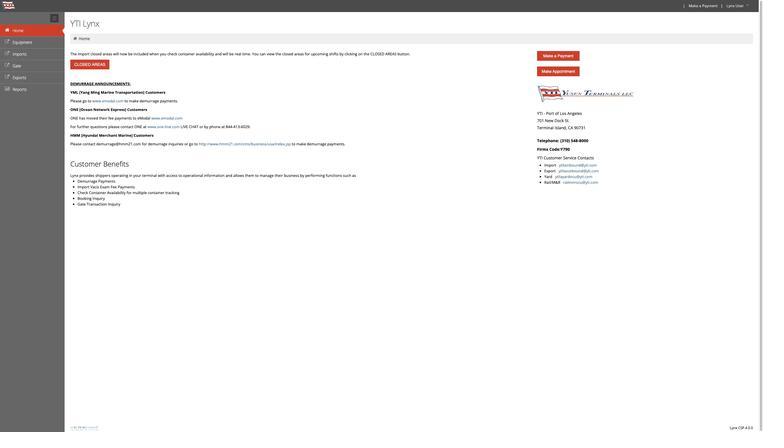 Task type: locate. For each thing, give the bounding box(es) containing it.
hmm
[[70, 133, 80, 138]]

payments up availability
[[118, 185, 135, 190]]

railmnrocu@yti.com link
[[564, 180, 599, 185]]

external link image inside 'equipment' link
[[4, 40, 10, 44]]

1 please from the top
[[70, 99, 82, 104]]

0 vertical spatial or
[[200, 124, 203, 130]]

0 horizontal spatial or
[[184, 142, 188, 147]]

import up export
[[545, 163, 557, 168]]

gate
[[13, 63, 21, 69], [78, 202, 86, 207]]

manage
[[260, 173, 274, 178]]

for inside lynx provides shippers operating in your terminal with access to operational information and allows them to manage their business by performing functions such as demurrage payments import vacis exam fee payments check container availability for multiple container tracking booking inquiry gate transaction inquiry
[[127, 190, 132, 196]]

container left tracking
[[148, 190, 165, 196]]

www.emodal.com up www.one-line.com link
[[151, 116, 183, 121]]

yti for yti lynx
[[70, 18, 81, 29]]

a
[[700, 3, 702, 8], [555, 54, 557, 58]]

their inside lynx provides shippers operating in your terminal with access to operational information and allows them to manage their business by performing functions such as demurrage payments import vacis exam fee payments check container availability for multiple container tracking booking inquiry gate transaction inquiry
[[275, 173, 283, 178]]

2 vertical spatial for
[[127, 190, 132, 196]]

make for make appointment link
[[542, 69, 552, 74]]

1 vertical spatial yti
[[537, 111, 543, 116]]

at down emodal
[[143, 124, 147, 130]]

ytilainbound@yti.com link
[[559, 163, 597, 168]]

and right availability
[[215, 51, 222, 57]]

yti up home icon
[[70, 18, 81, 29]]

yti down the firms
[[537, 155, 543, 161]]

customers down www.one-
[[134, 133, 154, 138]]

home right home icon
[[79, 36, 90, 41]]

1 vertical spatial import
[[78, 185, 89, 190]]

1 horizontal spatial a
[[700, 3, 702, 8]]

1 vertical spatial by
[[204, 124, 208, 130]]

yti left -
[[537, 111, 543, 116]]

lynx
[[727, 3, 735, 8], [83, 18, 99, 29], [70, 173, 78, 178], [730, 426, 738, 431]]

reports link
[[0, 84, 65, 95]]

customer down firms code:y790
[[544, 155, 563, 161]]

marine]
[[118, 133, 133, 138]]

will left now
[[113, 51, 119, 57]]

www.emodal.com link down marine
[[92, 99, 124, 104]]

0 vertical spatial payments
[[98, 179, 115, 184]]

inquiries
[[168, 142, 184, 147]]

reports
[[13, 87, 27, 92]]

2 vertical spatial customers
[[134, 133, 154, 138]]

bar chart image
[[4, 87, 10, 91]]

button.
[[398, 51, 411, 57]]

1 horizontal spatial by
[[300, 173, 304, 178]]

new
[[545, 118, 554, 124]]

1 vertical spatial one
[[70, 116, 78, 121]]

home link
[[0, 25, 65, 36], [79, 36, 90, 41]]

their right manage
[[275, 173, 283, 178]]

external link image for imports
[[4, 52, 10, 56]]

0 vertical spatial www.emodal.com link
[[92, 99, 124, 104]]

by
[[340, 51, 344, 57], [204, 124, 208, 130], [300, 173, 304, 178]]

1 horizontal spatial payments.
[[327, 142, 346, 147]]

operating
[[111, 173, 128, 178]]

closed right the view
[[282, 51, 294, 57]]

for down for further questions please contact one at www.one-line.com live chat or by phone at 844-413-6029.
[[142, 142, 147, 147]]

at left 844-
[[222, 124, 225, 130]]

1 horizontal spatial their
[[275, 173, 283, 178]]

container inside lynx provides shippers operating in your terminal with access to operational information and allows them to manage their business by performing functions such as demurrage payments import vacis exam fee payments check container availability for multiple container tracking booking inquiry gate transaction inquiry
[[148, 190, 165, 196]]

availability
[[107, 190, 126, 196]]

import inside yti customer service contacts import ytilainbound@yti.com export ytilaoutbound@yti.com yard ytilayardocu@yti.com rail/m&r railmnrocu@yti.com
[[545, 163, 557, 168]]

of
[[555, 111, 559, 116]]

1 horizontal spatial payments
[[118, 185, 135, 190]]

www.emodal.com down marine
[[92, 99, 124, 104]]

external link image left imports
[[4, 52, 10, 56]]

0 horizontal spatial at
[[143, 124, 147, 130]]

one
[[70, 107, 78, 112], [70, 116, 78, 121], [134, 124, 142, 130]]

exports link
[[0, 72, 65, 84]]

by right shifts
[[340, 51, 344, 57]]

payment
[[703, 3, 718, 8], [558, 54, 574, 58]]

areas left now
[[103, 51, 112, 57]]

inquiry down availability
[[108, 202, 120, 207]]

0 horizontal spatial payment
[[558, 54, 574, 58]]

www.emodal.com link up www.one-line.com link
[[151, 116, 183, 121]]

transportation]
[[115, 90, 145, 95]]

1 horizontal spatial closed
[[282, 51, 294, 57]]

1 vertical spatial payments
[[118, 185, 135, 190]]

yti inside yti customer service contacts import ytilainbound@yti.com export ytilaoutbound@yti.com yard ytilayardocu@yti.com rail/m&r railmnrocu@yti.com
[[537, 155, 543, 161]]

terminal
[[537, 125, 554, 131]]

such
[[343, 173, 351, 178]]

external link image inside gate link
[[4, 63, 10, 68]]

yti lynx
[[70, 18, 99, 29]]

by left phone
[[204, 124, 208, 130]]

will left the "real"
[[223, 51, 229, 57]]

included
[[134, 51, 149, 57]]

for
[[305, 51, 310, 57], [142, 142, 147, 147], [127, 190, 132, 196]]

0 vertical spatial go
[[83, 99, 87, 104]]

0 vertical spatial www.emodal.com
[[92, 99, 124, 104]]

customers up emodal
[[127, 107, 147, 112]]

home link up equipment
[[0, 25, 65, 36]]

for left upcoming
[[305, 51, 310, 57]]

www.emodal.com link
[[92, 99, 124, 104], [151, 116, 183, 121]]

1 vertical spatial external link image
[[4, 75, 10, 79]]

customers right 'transportation]'
[[146, 90, 166, 95]]

1 vertical spatial their
[[275, 173, 283, 178]]

0 vertical spatial their
[[99, 116, 107, 121]]

areas left upcoming
[[295, 51, 304, 57]]

2 please from the top
[[70, 142, 82, 147]]

[yang
[[79, 90, 90, 95]]

0 horizontal spatial container
[[148, 190, 165, 196]]

1 horizontal spatial be
[[229, 51, 234, 57]]

or right the inquiries
[[184, 142, 188, 147]]

now
[[120, 51, 127, 57]]

0 vertical spatial inquiry
[[93, 196, 105, 201]]

lynx user link
[[724, 0, 753, 12]]

yti inside yti - port of los angeles 701 new dock st. terminal island, ca 90731
[[537, 111, 543, 116]]

by right business
[[300, 173, 304, 178]]

contacts
[[578, 155, 594, 161]]

make appointment link
[[537, 67, 580, 76]]

1 the from the left
[[276, 51, 281, 57]]

island,
[[555, 125, 567, 131]]

home image
[[73, 36, 78, 41]]

0 horizontal spatial closed
[[91, 51, 102, 57]]

gate down booking
[[78, 202, 86, 207]]

1 horizontal spatial gate
[[78, 202, 86, 207]]

one left "has"
[[70, 116, 78, 121]]

1 horizontal spatial will
[[223, 51, 229, 57]]

external link image down home image
[[4, 40, 10, 44]]

will
[[113, 51, 119, 57], [223, 51, 229, 57]]

home right home image
[[13, 28, 24, 33]]

lynx for lynx user
[[727, 3, 735, 8]]

0 vertical spatial gate
[[13, 63, 21, 69]]

1 horizontal spatial home
[[79, 36, 90, 41]]

1 vertical spatial www.emodal.com link
[[151, 116, 183, 121]]

0 vertical spatial by
[[340, 51, 344, 57]]

1 vertical spatial and
[[226, 173, 232, 178]]

make for the bottom make a payment link
[[544, 54, 553, 58]]

lynx csp 4.0.0
[[730, 426, 754, 431]]

or
[[200, 124, 203, 130], [184, 142, 188, 147]]

0 vertical spatial one
[[70, 107, 78, 112]]

1 horizontal spatial contact
[[121, 124, 133, 130]]

yti
[[70, 18, 81, 29], [537, 111, 543, 116], [537, 155, 543, 161]]

www.emodal.com link for to make demurrage payments.
[[92, 99, 124, 104]]

external link image for gate
[[4, 63, 10, 68]]

1 horizontal spatial container
[[178, 51, 195, 57]]

import up check
[[78, 185, 89, 190]]

0 vertical spatial a
[[700, 3, 702, 8]]

2 vertical spatial yti
[[537, 155, 543, 161]]

0 horizontal spatial and
[[215, 51, 222, 57]]

2 vertical spatial one
[[134, 124, 142, 130]]

0 vertical spatial make
[[689, 3, 699, 8]]

1 horizontal spatial customer
[[544, 155, 563, 161]]

1 horizontal spatial payment
[[703, 3, 718, 8]]

external link image inside imports link
[[4, 52, 10, 56]]

2 be from the left
[[229, 51, 234, 57]]

customers for hmm [hyundai merchant marine] customers
[[134, 133, 154, 138]]

1 vertical spatial home
[[79, 36, 90, 41]]

2 external link image from the top
[[4, 52, 10, 56]]

0 horizontal spatial areas
[[103, 51, 112, 57]]

0 vertical spatial customers
[[146, 90, 166, 95]]

the right the view
[[276, 51, 281, 57]]

1 vertical spatial please
[[70, 142, 82, 147]]

be right now
[[128, 51, 133, 57]]

one left [ocean at the top of page
[[70, 107, 78, 112]]

in
[[129, 173, 132, 178]]

0 horizontal spatial import
[[78, 185, 89, 190]]

container right check
[[178, 51, 195, 57]]

1 external link image from the top
[[4, 63, 10, 68]]

www.emodal.com link for one has moved their fee payments to emodal www.emodal.com
[[151, 116, 183, 121]]

customer
[[544, 155, 563, 161], [70, 159, 101, 169]]

contact down one has moved their fee payments to emodal www.emodal.com
[[121, 124, 133, 130]]

0 horizontal spatial inquiry
[[93, 196, 105, 201]]

payments up exam
[[98, 179, 115, 184]]

1 at from the left
[[143, 124, 147, 130]]

make a payment link
[[687, 0, 720, 12], [537, 51, 580, 61]]

0 vertical spatial contact
[[121, 124, 133, 130]]

0 horizontal spatial for
[[127, 190, 132, 196]]

payment left lynx user at the right of page
[[703, 3, 718, 8]]

2 external link image from the top
[[4, 75, 10, 79]]

0 horizontal spatial be
[[128, 51, 133, 57]]

please down the yml
[[70, 99, 82, 104]]

for left multiple
[[127, 190, 132, 196]]

payment up appointment
[[558, 54, 574, 58]]

shippers
[[95, 173, 110, 178]]

external link image for exports
[[4, 75, 10, 79]]

1 vertical spatial make
[[544, 54, 553, 58]]

telephone:
[[537, 138, 560, 144]]

the
[[276, 51, 281, 57], [364, 51, 370, 57]]

be left the "real"
[[229, 51, 234, 57]]

1 | from the left
[[683, 3, 685, 8]]

closed right import at the left
[[91, 51, 102, 57]]

please go to www.emodal.com to make demurrage payments.
[[70, 99, 178, 104]]

availability
[[196, 51, 214, 57]]

yml [yang ming marine transportation] customers
[[70, 90, 166, 95]]

provides
[[79, 173, 94, 178]]

one for one has moved their fee payments to emodal www.emodal.com
[[70, 116, 78, 121]]

1 vertical spatial go
[[189, 142, 194, 147]]

transaction
[[87, 202, 107, 207]]

0 vertical spatial make a payment link
[[687, 0, 720, 12]]

on
[[358, 51, 363, 57]]

yti for yti - port of los angeles 701 new dock st. terminal island, ca 90731
[[537, 111, 543, 116]]

1 horizontal spatial at
[[222, 124, 225, 130]]

2 vertical spatial by
[[300, 173, 304, 178]]

1 external link image from the top
[[4, 40, 10, 44]]

go
[[83, 99, 87, 104], [189, 142, 194, 147]]

inquiry down container
[[93, 196, 105, 201]]

one for one [ocean network express] customers
[[70, 107, 78, 112]]

home link right home icon
[[79, 36, 90, 41]]

1 be from the left
[[128, 51, 133, 57]]

1 vertical spatial customers
[[127, 107, 147, 112]]

please
[[108, 124, 120, 130]]

yti - port of los angeles 701 new dock st. terminal island, ca 90731
[[537, 111, 586, 131]]

their left fee
[[99, 116, 107, 121]]

1 vertical spatial a
[[555, 54, 557, 58]]

phone
[[209, 124, 221, 130]]

external link image
[[4, 40, 10, 44], [4, 52, 10, 56]]

1 horizontal spatial www.emodal.com link
[[151, 116, 183, 121]]

1 vertical spatial gate
[[78, 202, 86, 207]]

go right the inquiries
[[189, 142, 194, 147]]

1 horizontal spatial |
[[721, 3, 723, 8]]

to
[[88, 99, 91, 104], [125, 99, 128, 104], [133, 116, 136, 121], [194, 142, 198, 147], [292, 142, 296, 147], [179, 173, 182, 178], [255, 173, 259, 178]]

1 vertical spatial make a payment
[[544, 54, 574, 58]]

angle down image
[[745, 3, 751, 7]]

payments
[[115, 116, 132, 121]]

chat
[[189, 124, 199, 130]]

1 vertical spatial inquiry
[[108, 202, 120, 207]]

external link image
[[4, 63, 10, 68], [4, 75, 10, 79]]

0 vertical spatial external link image
[[4, 63, 10, 68]]

at
[[143, 124, 147, 130], [222, 124, 225, 130]]

them
[[245, 173, 254, 178]]

your
[[133, 173, 141, 178]]

contact down [hyundai
[[83, 142, 95, 147]]

import
[[545, 163, 557, 168], [78, 185, 89, 190]]

one [ocean network express] customers
[[70, 107, 147, 112]]

90731
[[575, 125, 586, 131]]

0 vertical spatial please
[[70, 99, 82, 104]]

or right chat
[[200, 124, 203, 130]]

0 vertical spatial import
[[545, 163, 557, 168]]

2 | from the left
[[721, 3, 723, 8]]

customers
[[146, 90, 166, 95], [127, 107, 147, 112], [134, 133, 154, 138]]

check
[[167, 51, 177, 57]]

upcoming
[[311, 51, 328, 57]]

1 vertical spatial external link image
[[4, 52, 10, 56]]

payments
[[98, 179, 115, 184], [118, 185, 135, 190]]

hmm [hyundai merchant marine] customers
[[70, 133, 154, 138]]

http://www.hmm21.com/cms/business/usa/index.jsp link
[[199, 142, 291, 147]]

www.emodal.com
[[92, 99, 124, 104], [151, 116, 183, 121]]

0 vertical spatial and
[[215, 51, 222, 57]]

0 horizontal spatial |
[[683, 3, 685, 8]]

ytilayardocu@yti.com link
[[556, 174, 593, 180]]

the import closed areas will now be included when you check container availability and will be real time.  you can view the closed areas for upcoming shifts by clicking on the closed areas button.
[[70, 51, 411, 57]]

import inside lynx provides shippers operating in your terminal with access to operational information and allows them to manage their business by performing functions such as demurrage payments import vacis exam fee payments check container availability for multiple container tracking booking inquiry gate transaction inquiry
[[78, 185, 89, 190]]

0 vertical spatial home
[[13, 28, 24, 33]]

customer up provides
[[70, 159, 101, 169]]

for further questions please contact one at www.one-line.com live chat or by phone at 844-413-6029.
[[70, 124, 251, 130]]

1 horizontal spatial make
[[297, 142, 306, 147]]

the right on
[[364, 51, 370, 57]]

and
[[215, 51, 222, 57], [226, 173, 232, 178]]

st.
[[565, 118, 570, 124]]

None submit
[[70, 60, 110, 70]]

and left "allows"
[[226, 173, 232, 178]]

2 the from the left
[[364, 51, 370, 57]]

access
[[166, 173, 178, 178]]

external link image inside exports link
[[4, 75, 10, 79]]

one down emodal
[[134, 124, 142, 130]]

1 areas from the left
[[103, 51, 112, 57]]

0 vertical spatial yti
[[70, 18, 81, 29]]

please down the hmm
[[70, 142, 82, 147]]

time.
[[242, 51, 251, 57]]

gate up exports
[[13, 63, 21, 69]]

go down [yang on the left of page
[[83, 99, 87, 104]]

0 horizontal spatial will
[[113, 51, 119, 57]]

1 vertical spatial payments.
[[327, 142, 346, 147]]

lynx inside lynx provides shippers operating in your terminal with access to operational information and allows them to manage their business by performing functions such as demurrage payments import vacis exam fee payments check container availability for multiple container tracking booking inquiry gate transaction inquiry
[[70, 173, 78, 178]]

0 vertical spatial make
[[129, 99, 139, 104]]

0 vertical spatial payments.
[[160, 99, 178, 104]]

1 vertical spatial for
[[142, 142, 147, 147]]



Task type: describe. For each thing, give the bounding box(es) containing it.
demurrage
[[78, 179, 97, 184]]

ytilaoutbound@yti.com
[[559, 169, 599, 174]]

1 vertical spatial make
[[297, 142, 306, 147]]

information
[[204, 173, 225, 178]]

live
[[181, 124, 188, 130]]

0 horizontal spatial make
[[129, 99, 139, 104]]

clicking
[[345, 51, 357, 57]]

rail/m&r
[[545, 180, 561, 185]]

customer benefits
[[70, 159, 129, 169]]

when
[[150, 51, 159, 57]]

home image
[[4, 28, 10, 32]]

multiple
[[133, 190, 147, 196]]

1 horizontal spatial for
[[142, 142, 147, 147]]

1 horizontal spatial go
[[189, 142, 194, 147]]

2 horizontal spatial by
[[340, 51, 344, 57]]

imports link
[[0, 48, 65, 60]]

ca
[[568, 125, 573, 131]]

emodal
[[137, 116, 150, 121]]

areas
[[386, 51, 397, 57]]

performing
[[305, 173, 325, 178]]

make appointment
[[542, 69, 575, 74]]

angeles
[[568, 111, 582, 116]]

functions
[[326, 173, 342, 178]]

548-
[[571, 138, 580, 144]]

ming
[[91, 90, 100, 95]]

service
[[564, 155, 577, 161]]

equipment
[[13, 40, 32, 45]]

external link image for equipment
[[4, 40, 10, 44]]

(310)
[[561, 138, 570, 144]]

one has moved their fee payments to emodal www.emodal.com
[[70, 116, 183, 121]]

lynx user
[[727, 3, 744, 8]]

0 horizontal spatial payments.
[[160, 99, 178, 104]]

0 vertical spatial payment
[[703, 3, 718, 8]]

import
[[78, 51, 90, 57]]

allows
[[233, 173, 244, 178]]

2 areas from the left
[[295, 51, 304, 57]]

customers for one [ocean network express] customers
[[127, 107, 147, 112]]

fee
[[111, 185, 117, 190]]

versiant image
[[70, 427, 99, 431]]

network
[[93, 107, 110, 112]]

1 vertical spatial make a payment link
[[537, 51, 580, 61]]

0 horizontal spatial www.emodal.com
[[92, 99, 124, 104]]

0 horizontal spatial customer
[[70, 159, 101, 169]]

view
[[267, 51, 275, 57]]

1 closed from the left
[[91, 51, 102, 57]]

firms code:y790
[[537, 147, 570, 152]]

fee
[[108, 116, 114, 121]]

moved
[[86, 116, 98, 121]]

2 at from the left
[[222, 124, 225, 130]]

1 vertical spatial www.emodal.com
[[151, 116, 183, 121]]

please for please contact demurrage@hmm21.com for demurrage inquiries or go to
[[70, 142, 82, 147]]

0 vertical spatial for
[[305, 51, 310, 57]]

0 horizontal spatial gate
[[13, 63, 21, 69]]

by inside lynx provides shippers operating in your terminal with access to operational information and allows them to manage their business by performing functions such as demurrage payments import vacis exam fee payments check container availability for multiple container tracking booking inquiry gate transaction inquiry
[[300, 173, 304, 178]]

port
[[546, 111, 554, 116]]

vacis
[[90, 185, 99, 190]]

0 horizontal spatial go
[[83, 99, 87, 104]]

www.one-line.com link
[[148, 124, 180, 130]]

questions
[[90, 124, 107, 130]]

ytilayardocu@yti.com
[[556, 174, 593, 180]]

please for please go to
[[70, 99, 82, 104]]

0 horizontal spatial payments
[[98, 179, 115, 184]]

ytilainbound@yti.com
[[559, 163, 597, 168]]

-
[[544, 111, 545, 116]]

0 horizontal spatial a
[[555, 54, 557, 58]]

1 horizontal spatial make a payment link
[[687, 0, 720, 12]]

appointment
[[553, 69, 575, 74]]

0 horizontal spatial home link
[[0, 25, 65, 36]]

1 horizontal spatial inquiry
[[108, 202, 120, 207]]

0 horizontal spatial make a payment
[[544, 54, 574, 58]]

demurrage
[[70, 81, 94, 86]]

1 horizontal spatial home link
[[79, 36, 90, 41]]

lynx provides shippers operating in your terminal with access to operational information and allows them to manage their business by performing functions such as demurrage payments import vacis exam fee payments check container availability for multiple container tracking booking inquiry gate transaction inquiry
[[70, 173, 356, 207]]

operational
[[183, 173, 203, 178]]

4.0.0
[[746, 426, 754, 431]]

demurrage@hmm21.com
[[96, 142, 141, 147]]

export
[[545, 169, 556, 174]]

with
[[158, 173, 165, 178]]

1 vertical spatial payment
[[558, 54, 574, 58]]

line.com
[[165, 124, 180, 130]]

6029.
[[241, 124, 251, 130]]

844-
[[226, 124, 234, 130]]

1 will from the left
[[113, 51, 119, 57]]

customer inside yti customer service contacts import ytilainbound@yti.com export ytilaoutbound@yti.com yard ytilayardocu@yti.com rail/m&r railmnrocu@yti.com
[[544, 155, 563, 161]]

firms
[[537, 147, 549, 152]]

gate inside lynx provides shippers operating in your terminal with access to operational information and allows them to manage their business by performing functions such as demurrage payments import vacis exam fee payments check container availability for multiple container tracking booking inquiry gate transaction inquiry
[[78, 202, 86, 207]]

and inside lynx provides shippers operating in your terminal with access to operational information and allows them to manage their business by performing functions such as demurrage payments import vacis exam fee payments check container availability for multiple container tracking booking inquiry gate transaction inquiry
[[226, 173, 232, 178]]

0 horizontal spatial by
[[204, 124, 208, 130]]

real
[[235, 51, 241, 57]]

701
[[537, 118, 544, 124]]

code:y790
[[550, 147, 570, 152]]

2 closed from the left
[[282, 51, 294, 57]]

imports
[[13, 51, 27, 57]]

closed
[[371, 51, 385, 57]]

benefits
[[103, 159, 129, 169]]

you
[[160, 51, 166, 57]]

equipment link
[[0, 36, 65, 48]]

0 horizontal spatial home
[[13, 28, 24, 33]]

[hyundai
[[81, 133, 98, 138]]

lynx for lynx provides shippers operating in your terminal with access to operational information and allows them to manage their business by performing functions such as demurrage payments import vacis exam fee payments check container availability for multiple container tracking booking inquiry gate transaction inquiry
[[70, 173, 78, 178]]

tracking
[[166, 190, 179, 196]]

yard
[[545, 174, 553, 180]]

terminal
[[142, 173, 157, 178]]

[ocean
[[79, 107, 92, 112]]

0 horizontal spatial their
[[99, 116, 107, 121]]

please contact demurrage@hmm21.com for demurrage inquiries or go to http://www.hmm21.com/cms/business/usa/index.jsp to make demurrage payments.
[[70, 142, 346, 147]]

ytilaoutbound@yti.com link
[[559, 169, 599, 174]]

413-
[[234, 124, 241, 130]]

the
[[70, 51, 77, 57]]

2 will from the left
[[223, 51, 229, 57]]

lynx for lynx csp 4.0.0
[[730, 426, 738, 431]]

for
[[70, 124, 76, 130]]

0 vertical spatial make a payment
[[689, 3, 718, 8]]

1 vertical spatial contact
[[83, 142, 95, 147]]

0 vertical spatial container
[[178, 51, 195, 57]]

exports
[[13, 75, 26, 80]]

booking
[[78, 196, 92, 201]]

www.one-
[[148, 124, 165, 130]]

has
[[79, 116, 85, 121]]

yti for yti customer service contacts import ytilainbound@yti.com export ytilaoutbound@yti.com yard ytilayardocu@yti.com rail/m&r railmnrocu@yti.com
[[537, 155, 543, 161]]



Task type: vqa. For each thing, say whether or not it's contained in the screenshot.


